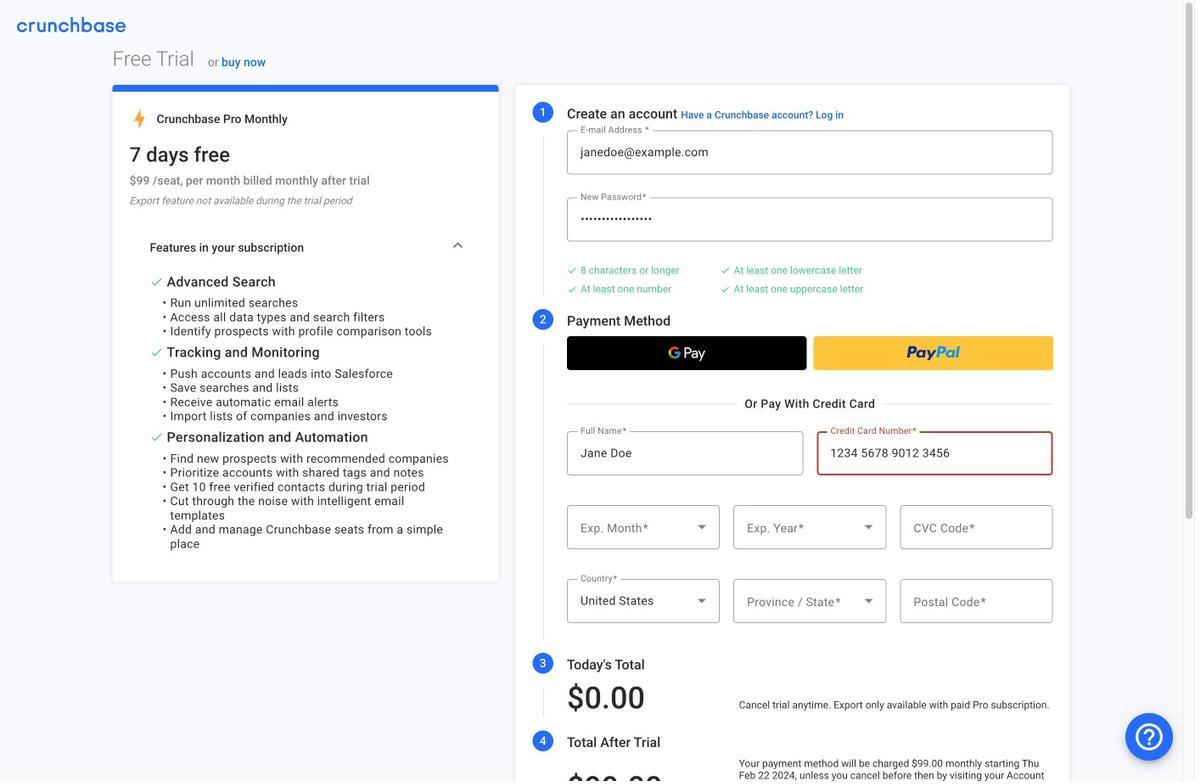 Task type: locate. For each thing, give the bounding box(es) containing it.
None text field
[[581, 443, 790, 464], [831, 443, 1040, 464], [914, 517, 1040, 538], [914, 591, 1040, 611], [581, 443, 790, 464], [831, 443, 1040, 464], [914, 517, 1040, 538], [914, 591, 1040, 611]]

None email field
[[581, 142, 1040, 162]]

crunchbase image
[[17, 17, 126, 32]]

None password field
[[581, 209, 1040, 229]]



